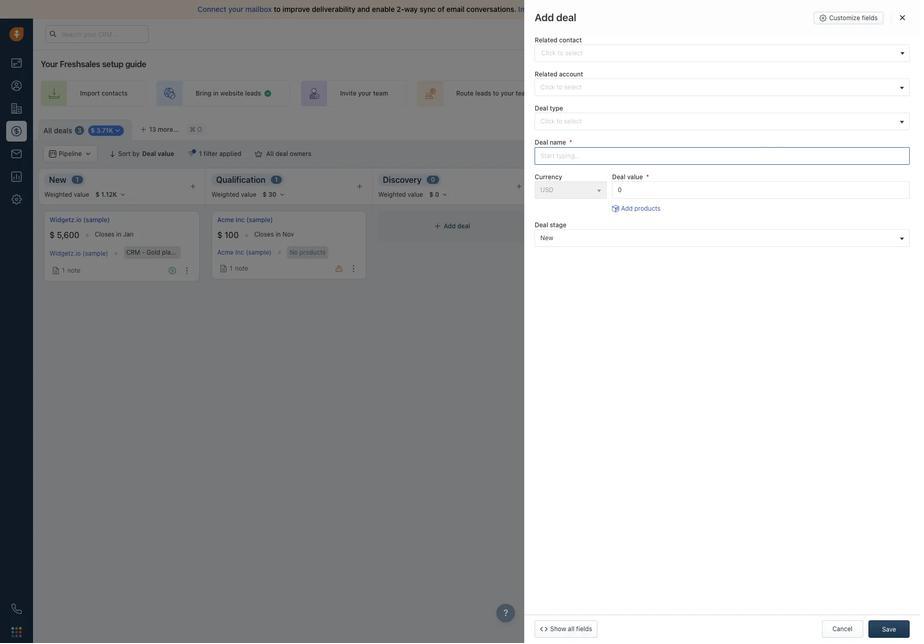 Task type: locate. For each thing, give the bounding box(es) containing it.
import inside "link"
[[80, 90, 100, 97]]

1 vertical spatial products
[[300, 248, 326, 256]]

create
[[599, 90, 619, 97]]

$ left 100
[[217, 230, 223, 240]]

(sample) down closes in jan
[[83, 250, 108, 257]]

2 vertical spatial import
[[805, 124, 825, 132]]

your right up
[[756, 90, 770, 97]]

products inside add deal dialog
[[635, 204, 661, 212]]

set
[[735, 90, 745, 97]]

1 vertical spatial acme inc (sample) link
[[217, 249, 272, 256]]

click to select down related account
[[541, 83, 582, 91]]

2 closes from the left
[[254, 230, 274, 238]]

1 vertical spatial acme inc (sample)
[[217, 249, 272, 256]]

your for your freshsales setup guide
[[41, 59, 58, 69]]

1 horizontal spatial all
[[568, 625, 575, 633]]

sales right create
[[621, 90, 636, 97]]

monthly
[[176, 248, 200, 256]]

your left trial
[[639, 30, 651, 37]]

deal
[[894, 90, 906, 97], [898, 124, 911, 132], [276, 150, 288, 158], [458, 222, 471, 230], [617, 222, 630, 230]]

owners
[[290, 150, 312, 158]]

click for related
[[541, 83, 555, 91]]

deal for deal name *
[[535, 139, 549, 146]]

all right "show"
[[568, 625, 575, 633]]

1 vertical spatial widgetz.io (sample)
[[50, 250, 108, 257]]

2 team from the left
[[516, 90, 531, 97]]

1 vertical spatial acme
[[217, 249, 234, 256]]

1 note down the 5,600
[[62, 267, 80, 274]]

acme down $ 100
[[217, 249, 234, 256]]

1 down "$ 5,600"
[[62, 267, 65, 274]]

container_wx8msf4aqz5i3rn1 image left quotas
[[773, 150, 780, 158]]

1 horizontal spatial days
[[782, 230, 796, 238]]

⌘ o
[[190, 126, 202, 133]]

0 for discovery
[[431, 176, 435, 184]]

1 horizontal spatial 1 note
[[230, 264, 248, 272]]

quotas and forecasting link
[[773, 145, 864, 163]]

in left nov
[[276, 230, 281, 238]]

1 closes from the left
[[95, 230, 115, 238]]

1 0 from the left
[[431, 176, 435, 184]]

5,600
[[57, 230, 79, 240]]

import left deal
[[519, 5, 541, 13]]

in for $ 5,600
[[116, 230, 121, 238]]

click down deal type
[[541, 117, 555, 125]]

2 click to select button from the top
[[535, 113, 911, 130]]

1 vertical spatial *
[[647, 173, 650, 181]]

$ left the 5,600
[[50, 230, 55, 240]]

your
[[229, 5, 244, 13], [553, 5, 568, 13], [358, 90, 372, 97], [501, 90, 514, 97], [756, 90, 770, 97]]

1 horizontal spatial all
[[266, 150, 274, 158]]

deal left the 'type'
[[535, 104, 549, 112]]

Enter value number field
[[613, 181, 911, 199]]

click down related account
[[541, 83, 555, 91]]

1 left 'filter'
[[199, 150, 202, 158]]

deal value *
[[613, 173, 650, 181]]

click to select button down the set
[[535, 113, 911, 130]]

2 $ from the left
[[217, 230, 223, 240]]

currency
[[535, 173, 563, 181]]

note down the 5,600
[[67, 267, 80, 274]]

deal left stage
[[535, 221, 549, 229]]

container_wx8msf4aqz5i3rn1 image right applied
[[255, 150, 262, 158]]

0 vertical spatial click to select
[[541, 83, 582, 91]]

deals inside button
[[827, 124, 843, 132]]

sales left "data"
[[570, 5, 588, 13]]

2 acme from the top
[[217, 249, 234, 256]]

0 horizontal spatial all
[[43, 126, 52, 135]]

0 horizontal spatial your
[[41, 59, 58, 69]]

0 vertical spatial acme
[[217, 216, 234, 224]]

0 vertical spatial widgetz.io (sample) link
[[50, 215, 110, 224]]

sales left 'pipeline'
[[771, 90, 787, 97]]

jan
[[123, 230, 134, 238]]

add inside button
[[884, 124, 896, 132]]

your up related contact
[[553, 5, 568, 13]]

1 vertical spatial your
[[41, 59, 58, 69]]

2 click from the top
[[541, 117, 555, 125]]

connect your mailbox to improve deliverability and enable 2-way sync of email conversations. import all your sales data
[[198, 5, 605, 13]]

1 horizontal spatial products
[[635, 204, 661, 212]]

7
[[777, 230, 781, 238]]

0 vertical spatial acme inc (sample)
[[217, 216, 273, 224]]

1 widgetz.io (sample) link from the top
[[50, 215, 110, 224]]

customize fields button
[[815, 12, 884, 24]]

import up 'quotas and forecasting'
[[805, 124, 825, 132]]

0 vertical spatial click
[[541, 83, 555, 91]]

0 vertical spatial your
[[639, 30, 651, 37]]

import for import deals
[[805, 124, 825, 132]]

acme inc (sample) link
[[217, 215, 273, 224], [217, 249, 272, 256]]

deal
[[557, 11, 577, 23]]

0 vertical spatial inc
[[236, 216, 245, 224]]

deals up forecasting
[[827, 124, 843, 132]]

container_wx8msf4aqz5i3rn1 image
[[188, 150, 195, 158], [434, 223, 442, 230], [594, 223, 601, 230], [220, 265, 227, 272]]

1 horizontal spatial deals
[[827, 124, 843, 132]]

2 horizontal spatial closes
[[749, 230, 769, 238]]

2 horizontal spatial import
[[805, 124, 825, 132]]

21
[[686, 30, 692, 37]]

1 vertical spatial new
[[541, 234, 554, 242]]

all for deals
[[43, 126, 52, 135]]

related left account
[[535, 70, 558, 78]]

container_wx8msf4aqz5i3rn1 image for settings
[[746, 124, 753, 132]]

leads right website
[[245, 90, 261, 97]]

leads right route
[[476, 90, 492, 97]]

0
[[431, 176, 435, 184], [575, 176, 579, 184], [897, 176, 901, 184]]

cancel button
[[823, 620, 864, 638]]

1 click to select from the top
[[541, 83, 582, 91]]

⌘
[[190, 126, 196, 133]]

1 inc from the top
[[236, 216, 245, 224]]

deal inside add deal link
[[894, 90, 906, 97]]

1 horizontal spatial team
[[516, 90, 531, 97]]

discovery
[[383, 175, 422, 184]]

1 $ from the left
[[50, 230, 55, 240]]

3,200
[[711, 230, 733, 240]]

0 right won
[[897, 176, 901, 184]]

1 acme inc (sample) from the top
[[217, 216, 273, 224]]

0 vertical spatial related
[[535, 36, 558, 44]]

deal left name
[[535, 139, 549, 146]]

0 vertical spatial click to select button
[[535, 79, 911, 96]]

inc up 100
[[236, 216, 245, 224]]

your right the invite on the left top of the page
[[358, 90, 372, 97]]

deals left 3
[[54, 126, 72, 135]]

$ for $ 100
[[217, 230, 223, 240]]

$ 100
[[217, 230, 239, 240]]

deal for add deal button
[[898, 124, 911, 132]]

container_wx8msf4aqz5i3rn1 image
[[264, 89, 272, 98], [746, 124, 753, 132], [255, 150, 262, 158], [773, 150, 780, 158], [52, 267, 59, 274]]

0 horizontal spatial *
[[570, 139, 573, 146]]

1 team from the left
[[373, 90, 388, 97]]

1 vertical spatial and
[[806, 150, 817, 158]]

1 vertical spatial widgetz.io
[[50, 250, 81, 257]]

1 click from the top
[[541, 83, 555, 91]]

3 0 from the left
[[897, 176, 901, 184]]

your inside invite your team link
[[358, 90, 372, 97]]

container_wx8msf4aqz5i3rn1 image inside 1 filter applied button
[[188, 150, 195, 158]]

closes left jan
[[95, 230, 115, 238]]

widgetz.io (sample)
[[50, 216, 110, 224], [50, 250, 108, 257]]

all left 3
[[43, 126, 52, 135]]

container_wx8msf4aqz5i3rn1 image left settings
[[746, 124, 753, 132]]

1 vertical spatial import
[[80, 90, 100, 97]]

container_wx8msf4aqz5i3rn1 image inside quotas and forecasting link
[[773, 150, 780, 158]]

13 more... button
[[135, 122, 185, 137]]

fields right "show"
[[577, 625, 593, 633]]

closes left 7
[[749, 230, 769, 238]]

0 horizontal spatial $
[[50, 230, 55, 240]]

all left owners
[[266, 150, 274, 158]]

0 horizontal spatial leads
[[245, 90, 261, 97]]

1 select from the top
[[565, 83, 582, 91]]

0 vertical spatial products
[[635, 204, 661, 212]]

import contacts
[[80, 90, 128, 97]]

what's new image
[[846, 31, 853, 38]]

$
[[50, 230, 55, 240], [217, 230, 223, 240], [704, 230, 709, 240]]

import deals button
[[791, 119, 848, 137]]

crm - gold plan monthly (sample)
[[126, 248, 227, 256]]

container_wx8msf4aqz5i3rn1 image inside settings popup button
[[746, 124, 753, 132]]

up
[[747, 90, 755, 97]]

in for $ 3,200
[[770, 230, 775, 238]]

bring
[[196, 90, 212, 97]]

0 horizontal spatial closes
[[95, 230, 115, 238]]

add
[[880, 90, 892, 97], [884, 124, 896, 132], [622, 204, 633, 212], [444, 222, 456, 230], [604, 222, 616, 230]]

0 for demo
[[575, 176, 579, 184]]

deals for import
[[827, 124, 843, 132]]

nov
[[283, 230, 294, 238]]

closes for $ 3,200
[[749, 230, 769, 238]]

1 note for $ 100
[[230, 264, 248, 272]]

deal
[[535, 104, 549, 112], [535, 139, 549, 146], [613, 173, 626, 181], [535, 221, 549, 229]]

show all fields
[[551, 625, 593, 633]]

phone element
[[6, 599, 27, 619]]

$ for $ 3,200
[[704, 230, 709, 240]]

2 horizontal spatial 0
[[897, 176, 901, 184]]

1 vertical spatial click to select
[[541, 117, 582, 125]]

products
[[635, 204, 661, 212], [300, 248, 326, 256]]

0 horizontal spatial import
[[80, 90, 100, 97]]

1 vertical spatial click to select button
[[535, 113, 911, 130]]

1 vertical spatial days
[[782, 230, 796, 238]]

0 right discovery
[[431, 176, 435, 184]]

related for related account
[[535, 70, 558, 78]]

1 note
[[230, 264, 248, 272], [62, 267, 80, 274]]

all inside button
[[266, 150, 274, 158]]

* right name
[[570, 139, 573, 146]]

widgetz.io (sample) up the 5,600
[[50, 216, 110, 224]]

leads
[[245, 90, 261, 97], [476, 90, 492, 97]]

2 click to select from the top
[[541, 117, 582, 125]]

note down 100
[[235, 264, 248, 272]]

deal stage
[[535, 221, 567, 229]]

1 vertical spatial select
[[565, 117, 582, 125]]

all left deal
[[543, 5, 551, 13]]

and right quotas
[[806, 150, 817, 158]]

2 horizontal spatial sales
[[771, 90, 787, 97]]

2 select from the top
[[565, 117, 582, 125]]

select for type
[[565, 117, 582, 125]]

1 vertical spatial widgetz.io (sample) link
[[50, 250, 108, 257]]

select down account
[[565, 83, 582, 91]]

$ 3,200
[[704, 230, 733, 240]]

1 widgetz.io from the top
[[50, 216, 82, 224]]

new down "all deals" link
[[49, 175, 66, 184]]

3 closes from the left
[[749, 230, 769, 238]]

0 right "demo"
[[575, 176, 579, 184]]

click to select down the 'type'
[[541, 117, 582, 125]]

days
[[694, 30, 706, 37], [782, 230, 796, 238]]

0 vertical spatial fields
[[863, 14, 879, 22]]

import for import contacts
[[80, 90, 100, 97]]

widgetz.io (sample) link up the 5,600
[[50, 215, 110, 224]]

0 horizontal spatial fields
[[577, 625, 593, 633]]

* right "value"
[[647, 173, 650, 181]]

0 horizontal spatial products
[[300, 248, 326, 256]]

import inside button
[[805, 124, 825, 132]]

acme inc (sample) down 100
[[217, 249, 272, 256]]

1 vertical spatial fields
[[577, 625, 593, 633]]

team
[[373, 90, 388, 97], [516, 90, 531, 97]]

acme inc (sample) link down 100
[[217, 249, 272, 256]]

import all your sales data link
[[519, 5, 607, 13]]

customize fields
[[830, 14, 879, 22]]

1 horizontal spatial and
[[806, 150, 817, 158]]

$ for $ 5,600
[[50, 230, 55, 240]]

container_wx8msf4aqz5i3rn1 image down "$ 5,600"
[[52, 267, 59, 274]]

fields inside button
[[863, 14, 879, 22]]

and left the enable
[[358, 5, 370, 13]]

$ left 3,200
[[704, 230, 709, 240]]

acme inc (sample) up 100
[[217, 216, 273, 224]]

add deal dialog
[[525, 0, 921, 643]]

0 vertical spatial and
[[358, 5, 370, 13]]

1
[[199, 150, 202, 158], [76, 176, 79, 184], [275, 176, 278, 184], [757, 176, 760, 184], [230, 264, 233, 272], [62, 267, 65, 274]]

1 horizontal spatial closes
[[254, 230, 274, 238]]

1 click to select button from the top
[[535, 79, 911, 96]]

Search field
[[865, 145, 917, 163]]

pipeline
[[788, 90, 812, 97]]

all
[[543, 5, 551, 13], [568, 625, 575, 633]]

1 note down 100
[[230, 264, 248, 272]]

2 related from the top
[[535, 70, 558, 78]]

add inside dialog
[[622, 204, 633, 212]]

route leads to your team
[[457, 90, 531, 97]]

import deals group
[[791, 119, 865, 137]]

acme inc (sample) link up 100
[[217, 215, 273, 224]]

click for deal
[[541, 117, 555, 125]]

contact
[[560, 36, 582, 44]]

0 vertical spatial *
[[570, 139, 573, 146]]

1 horizontal spatial leads
[[476, 90, 492, 97]]

2 horizontal spatial $
[[704, 230, 709, 240]]

fields inside button
[[577, 625, 593, 633]]

days right 21
[[694, 30, 706, 37]]

0 vertical spatial select
[[565, 83, 582, 91]]

$ 5,600
[[50, 230, 79, 240]]

in right bring
[[213, 90, 219, 97]]

0 horizontal spatial note
[[67, 267, 80, 274]]

click to select button
[[535, 79, 911, 96], [535, 113, 911, 130]]

products right no
[[300, 248, 326, 256]]

-
[[142, 248, 145, 256]]

add
[[535, 11, 554, 23]]

in left 7
[[770, 230, 775, 238]]

acme up $ 100
[[217, 216, 234, 224]]

fields right 'customize' on the right top of the page
[[863, 14, 879, 22]]

send email image
[[819, 30, 826, 38]]

0 horizontal spatial days
[[694, 30, 706, 37]]

add for add deal button
[[884, 124, 896, 132]]

container_wx8msf4aqz5i3rn1 image right website
[[264, 89, 272, 98]]

related account
[[535, 70, 584, 78]]

1 vertical spatial all
[[568, 625, 575, 633]]

2 widgetz.io from the top
[[50, 250, 81, 257]]

1 filter applied
[[199, 150, 242, 158]]

0 horizontal spatial team
[[373, 90, 388, 97]]

note
[[235, 264, 248, 272], [67, 267, 80, 274]]

guide
[[125, 59, 146, 69]]

widgetz.io down "$ 5,600"
[[50, 250, 81, 257]]

0 horizontal spatial 1 note
[[62, 267, 80, 274]]

import contacts link
[[41, 81, 146, 106]]

2 widgetz.io (sample) from the top
[[50, 250, 108, 257]]

deal left "value"
[[613, 173, 626, 181]]

0 horizontal spatial 0
[[431, 176, 435, 184]]

and
[[358, 5, 370, 13], [806, 150, 817, 158]]

widgetz.io up "$ 5,600"
[[50, 216, 82, 224]]

plan
[[162, 248, 174, 256]]

0 vertical spatial widgetz.io
[[50, 216, 82, 224]]

select up name
[[565, 117, 582, 125]]

1 vertical spatial all
[[266, 150, 274, 158]]

deal inside "all deal owners" button
[[276, 150, 288, 158]]

container_wx8msf4aqz5i3rn1 image for quotas and forecasting
[[773, 150, 780, 158]]

ends
[[665, 30, 678, 37]]

1 vertical spatial click
[[541, 117, 555, 125]]

1 horizontal spatial *
[[647, 173, 650, 181]]

0 vertical spatial new
[[49, 175, 66, 184]]

usd
[[541, 186, 554, 194]]

widgetz.io (sample) down the 5,600
[[50, 250, 108, 257]]

inc down 100
[[236, 249, 244, 256]]

1 vertical spatial inc
[[236, 249, 244, 256]]

1 horizontal spatial your
[[639, 30, 651, 37]]

closes
[[95, 230, 115, 238], [254, 230, 274, 238], [749, 230, 769, 238]]

0 vertical spatial acme inc (sample) link
[[217, 215, 273, 224]]

1 down "all deal owners" button
[[275, 176, 278, 184]]

1 horizontal spatial note
[[235, 264, 248, 272]]

deals for all
[[54, 126, 72, 135]]

add deal
[[880, 90, 906, 97], [884, 124, 911, 132], [444, 222, 471, 230], [604, 222, 630, 230]]

contacts
[[102, 90, 128, 97]]

days right 7
[[782, 230, 796, 238]]

inc
[[236, 216, 245, 224], [236, 249, 244, 256]]

1 right negotiation
[[757, 176, 760, 184]]

1 horizontal spatial $
[[217, 230, 223, 240]]

0 horizontal spatial deals
[[54, 126, 72, 135]]

import left contacts
[[80, 90, 100, 97]]

negotiation
[[702, 175, 748, 184]]

customize
[[830, 14, 861, 22]]

all for deal
[[266, 150, 274, 158]]

1 horizontal spatial fields
[[863, 14, 879, 22]]

1 horizontal spatial 0
[[575, 176, 579, 184]]

add products
[[622, 204, 661, 212]]

in left jan
[[116, 230, 121, 238]]

deal for "all deal owners" button
[[276, 150, 288, 158]]

closes left nov
[[254, 230, 274, 238]]

1 leads from the left
[[245, 90, 261, 97]]

1 related from the top
[[535, 36, 558, 44]]

products down "value"
[[635, 204, 661, 212]]

0 vertical spatial all
[[43, 126, 52, 135]]

new down deal stage
[[541, 234, 554, 242]]

0 horizontal spatial all
[[543, 5, 551, 13]]

click to select button down 'click to select' search box
[[535, 79, 911, 96]]

your left freshsales
[[41, 59, 58, 69]]

*
[[570, 139, 573, 146], [647, 173, 650, 181]]

2 0 from the left
[[575, 176, 579, 184]]

related down add
[[535, 36, 558, 44]]

widgetz.io (sample) link down the 5,600
[[50, 250, 108, 257]]

0 vertical spatial widgetz.io (sample)
[[50, 216, 110, 224]]

1 horizontal spatial import
[[519, 5, 541, 13]]

close image
[[901, 14, 906, 21]]

1 vertical spatial related
[[535, 70, 558, 78]]

freshsales
[[60, 59, 100, 69]]

1 horizontal spatial new
[[541, 234, 554, 242]]

0 horizontal spatial new
[[49, 175, 66, 184]]

deal for add deal link
[[894, 90, 906, 97]]

add deal link
[[841, 81, 921, 106]]

products for no products
[[300, 248, 326, 256]]

your right route
[[501, 90, 514, 97]]

deal inside add deal button
[[898, 124, 911, 132]]

3 $ from the left
[[704, 230, 709, 240]]

select
[[565, 83, 582, 91], [565, 117, 582, 125]]

demo
[[543, 175, 566, 184]]

qualification
[[216, 175, 266, 184]]



Task type: describe. For each thing, give the bounding box(es) containing it.
closes in 7 days
[[749, 230, 796, 238]]

setup
[[102, 59, 124, 69]]

products for add products
[[635, 204, 661, 212]]

click to select for type
[[541, 117, 582, 125]]

Search your CRM... text field
[[45, 25, 149, 43]]

related contact
[[535, 36, 582, 44]]

conversations.
[[467, 5, 517, 13]]

0 vertical spatial all
[[543, 5, 551, 13]]

0 vertical spatial days
[[694, 30, 706, 37]]

1 note for $ 5,600
[[62, 267, 80, 274]]

your inside route leads to your team link
[[501, 90, 514, 97]]

name
[[550, 139, 567, 146]]

(sample) up closes in nov
[[247, 216, 273, 224]]

add deal inside add deal link
[[880, 90, 906, 97]]

show
[[551, 625, 567, 633]]

add deal button
[[870, 119, 916, 137]]

1 down 3
[[76, 176, 79, 184]]

crm
[[126, 248, 140, 256]]

o
[[197, 126, 202, 133]]

add for add products link
[[622, 204, 633, 212]]

deal for deal type
[[535, 104, 549, 112]]

1 acme from the top
[[217, 216, 234, 224]]

no
[[290, 248, 298, 256]]

container_wx8msf4aqz5i3rn1 image inside "all deal owners" button
[[255, 150, 262, 158]]

data
[[590, 5, 605, 13]]

your inside set up your sales pipeline link
[[756, 90, 770, 97]]

freshworks switcher image
[[11, 627, 22, 637]]

2 acme inc (sample) link from the top
[[217, 249, 272, 256]]

no products
[[290, 248, 326, 256]]

connect your mailbox link
[[198, 5, 274, 13]]

note for $ 100
[[235, 264, 248, 272]]

your freshsales setup guide
[[41, 59, 146, 69]]

improve
[[283, 5, 310, 13]]

invite
[[340, 90, 357, 97]]

(sample) down closes in nov
[[246, 249, 272, 256]]

type
[[550, 104, 564, 112]]

all deal owners
[[266, 150, 312, 158]]

100
[[225, 230, 239, 240]]

email
[[447, 5, 465, 13]]

closes for $ 5,600
[[95, 230, 115, 238]]

2 widgetz.io (sample) link from the top
[[50, 250, 108, 257]]

show all fields button
[[535, 620, 598, 638]]

to right route
[[493, 90, 499, 97]]

to down the 'type'
[[557, 117, 563, 125]]

new button
[[535, 229, 911, 247]]

1 widgetz.io (sample) from the top
[[50, 216, 110, 224]]

note for $ 5,600
[[67, 267, 80, 274]]

to down related account
[[557, 83, 563, 91]]

stage
[[550, 221, 567, 229]]

explore plans link
[[720, 28, 772, 40]]

settings button
[[741, 119, 786, 137]]

add deal
[[535, 11, 577, 23]]

filter
[[204, 150, 218, 158]]

invite your team
[[340, 90, 388, 97]]

all deals 3
[[43, 126, 81, 135]]

save button
[[869, 620, 911, 638]]

new inside "button"
[[541, 234, 554, 242]]

1 filter applied button
[[181, 145, 248, 163]]

in for $ 100
[[276, 230, 281, 238]]

2 leads from the left
[[476, 90, 492, 97]]

(sample) up closes in jan
[[83, 216, 110, 224]]

all inside button
[[568, 625, 575, 633]]

bring in website leads link
[[157, 81, 291, 106]]

to right mailbox
[[274, 5, 281, 13]]

* for deal name *
[[570, 139, 573, 146]]

trial
[[653, 30, 663, 37]]

add products link
[[613, 204, 661, 213]]

connect
[[198, 5, 227, 13]]

all deals link
[[43, 125, 72, 136]]

explore
[[726, 30, 748, 37]]

deal name *
[[535, 139, 573, 146]]

select for account
[[565, 83, 582, 91]]

click to select for account
[[541, 83, 582, 91]]

container_wx8msf4aqz5i3rn1 image for 1
[[52, 267, 59, 274]]

closes in jan
[[95, 230, 134, 238]]

route
[[457, 90, 474, 97]]

related for related contact
[[535, 36, 558, 44]]

deal for deal stage
[[535, 221, 549, 229]]

container_wx8msf4aqz5i3rn1 image inside bring in website leads link
[[264, 89, 272, 98]]

value
[[628, 173, 644, 181]]

gold
[[147, 248, 160, 256]]

set up your sales pipeline link
[[696, 81, 831, 106]]

cancel
[[833, 625, 853, 633]]

all deal owners button
[[248, 145, 318, 163]]

Start typing... text field
[[535, 147, 911, 165]]

won
[[870, 175, 888, 184]]

2 acme inc (sample) from the top
[[217, 249, 272, 256]]

1 inside button
[[199, 150, 202, 158]]

enable
[[372, 5, 395, 13]]

closes for $ 100
[[254, 230, 274, 238]]

forecasting
[[819, 150, 854, 158]]

0 for won
[[897, 176, 901, 184]]

website
[[220, 90, 244, 97]]

0 horizontal spatial sales
[[570, 5, 588, 13]]

deal type
[[535, 104, 564, 112]]

Click to select search field
[[535, 44, 911, 62]]

1 down 100
[[230, 264, 233, 272]]

deal for deal value *
[[613, 173, 626, 181]]

click to select button for deal type
[[535, 113, 911, 130]]

1 horizontal spatial sales
[[621, 90, 636, 97]]

phone image
[[11, 604, 22, 614]]

settings
[[756, 124, 781, 132]]

invite your team link
[[301, 81, 407, 106]]

13
[[149, 126, 156, 133]]

mailbox
[[246, 5, 272, 13]]

0 horizontal spatial and
[[358, 5, 370, 13]]

usd button
[[535, 181, 608, 199]]

explore plans
[[726, 30, 766, 37]]

route leads to your team link
[[417, 81, 550, 106]]

quotas and forecasting
[[783, 150, 854, 158]]

deliverability
[[312, 5, 356, 13]]

click to select button for related account
[[535, 79, 911, 96]]

and inside quotas and forecasting link
[[806, 150, 817, 158]]

(sample) down $ 100
[[201, 248, 227, 256]]

more...
[[158, 126, 179, 133]]

your for your trial ends in 21 days
[[639, 30, 651, 37]]

way
[[405, 5, 418, 13]]

add for add deal link
[[880, 90, 892, 97]]

add deal inside add deal button
[[884, 124, 911, 132]]

plans
[[750, 30, 766, 37]]

sequence
[[638, 90, 667, 97]]

1 acme inc (sample) link from the top
[[217, 215, 273, 224]]

account
[[560, 70, 584, 78]]

in left 21
[[679, 30, 684, 37]]

save
[[883, 626, 897, 633]]

* for deal value *
[[647, 173, 650, 181]]

13 more...
[[149, 126, 179, 133]]

2 inc from the top
[[236, 249, 244, 256]]

0 vertical spatial import
[[519, 5, 541, 13]]

your left mailbox
[[229, 5, 244, 13]]



Task type: vqa. For each thing, say whether or not it's contained in the screenshot.
greg robinson
no



